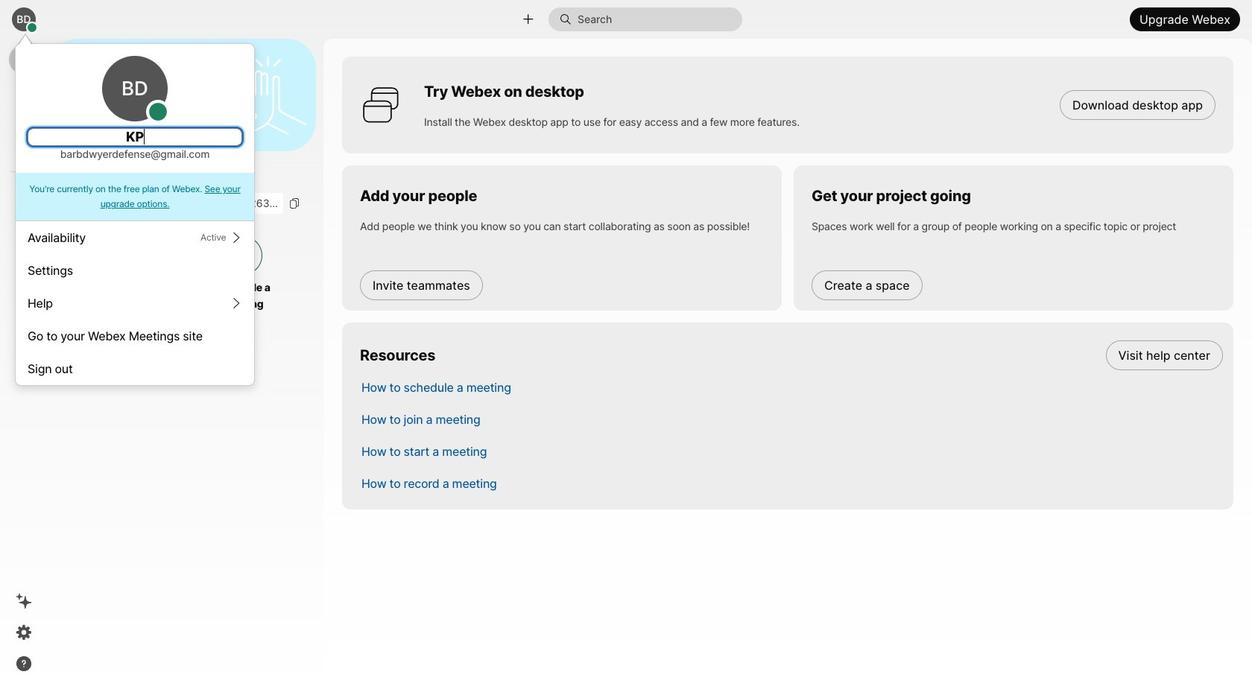 Task type: describe. For each thing, give the bounding box(es) containing it.
arrow right_16 image
[[231, 232, 242, 244]]

Enter your name text field
[[28, 128, 242, 146]]

2 list item from the top
[[350, 371, 1234, 403]]

sign out menu item
[[16, 353, 254, 386]]

4 list item from the top
[[350, 435, 1234, 468]]

3 list item from the top
[[350, 403, 1234, 435]]

arrow right_16 image
[[231, 298, 242, 310]]

webex tab list
[[9, 45, 39, 205]]

1 list item from the top
[[350, 339, 1234, 371]]

set status menu item
[[16, 222, 254, 255]]



Task type: locate. For each thing, give the bounding box(es) containing it.
navigation
[[0, 39, 48, 693]]

list item
[[350, 339, 1234, 371], [350, 371, 1234, 403], [350, 403, 1234, 435], [350, 435, 1234, 468], [350, 468, 1234, 500]]

two hands high fiving image
[[223, 50, 312, 140]]

None text field
[[60, 193, 283, 214]]

help menu item
[[16, 287, 254, 320]]

settings menu item
[[16, 255, 254, 287]]

5 list item from the top
[[350, 468, 1234, 500]]

profile settings menu menu bar
[[16, 222, 254, 386]]

go to your webex meetings site menu item
[[16, 320, 254, 353]]



Task type: vqa. For each thing, say whether or not it's contained in the screenshot.
fourth 'List Item'
yes



